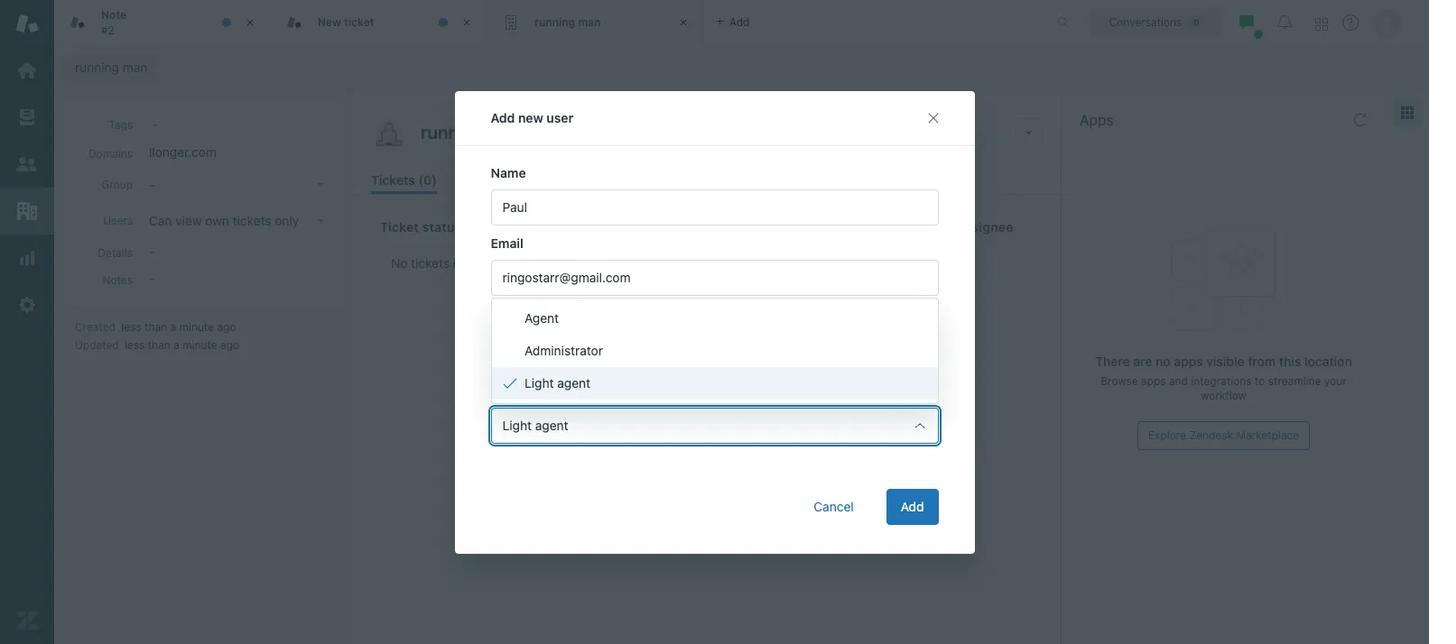 Task type: locate. For each thing, give the bounding box(es) containing it.
zendesk
[[1190, 429, 1234, 443]]

new
[[518, 110, 544, 125]]

light agent down role at the left bottom of page
[[503, 418, 569, 433]]

light
[[524, 375, 554, 391], [503, 418, 532, 433]]

no
[[391, 256, 408, 271]]

light agent button
[[491, 408, 939, 444]]

1 vertical spatial users
[[103, 214, 133, 228]]

1 horizontal spatial users
[[467, 173, 501, 188]]

0 horizontal spatial updated
[[75, 339, 119, 352]]

users
[[467, 173, 501, 188], [103, 214, 133, 228]]

browse
[[1101, 375, 1139, 388]]

apps image
[[1401, 106, 1415, 120]]

Email field
[[491, 260, 939, 296]]

tab
[[54, 0, 271, 45]]

- button
[[144, 173, 331, 198]]

0 vertical spatial light
[[524, 375, 554, 391]]

(0) up id
[[505, 173, 522, 188]]

no
[[1156, 354, 1171, 369]]

view down email
[[492, 256, 518, 271]]

0 horizontal spatial group
[[101, 178, 133, 191]]

close modal image
[[926, 111, 941, 125]]

1 horizontal spatial updated
[[807, 219, 860, 235]]

light agent down the staff member
[[524, 375, 590, 391]]

0 vertical spatial light agent
[[524, 375, 590, 391]]

(0) for tickets (0)
[[419, 173, 437, 188]]

agent down "member"
[[557, 375, 590, 391]]

0 vertical spatial ago
[[217, 321, 236, 334]]

users up id
[[467, 173, 501, 188]]

this up streamline
[[1280, 354, 1302, 369]]

less down notes
[[125, 339, 145, 352]]

user right new
[[547, 110, 574, 125]]

add left new
[[491, 110, 515, 125]]

arrow down image
[[317, 183, 324, 187]]

ago
[[217, 321, 236, 334], [220, 339, 239, 352]]

1 vertical spatial updated
[[75, 339, 119, 352]]

minute
[[179, 321, 214, 334], [183, 339, 217, 352]]

user type
[[491, 306, 550, 321]]

1 vertical spatial add
[[901, 499, 924, 514]]

1 horizontal spatial group
[[891, 219, 930, 235]]

0 vertical spatial minute
[[179, 321, 214, 334]]

1 horizontal spatial this
[[1280, 354, 1302, 369]]

close image up secondary element
[[675, 14, 693, 32]]

1 vertical spatial this
[[1280, 354, 1302, 369]]

1 horizontal spatial view
[[492, 256, 518, 271]]

group down the domains
[[101, 178, 133, 191]]

close image left new
[[241, 14, 259, 32]]

end user
[[513, 331, 564, 346]]

add inside button
[[901, 499, 924, 514]]

agent option
[[492, 302, 938, 335]]

apps
[[1174, 354, 1204, 369], [1142, 375, 1166, 388]]

0 vertical spatial apps
[[1174, 354, 1204, 369]]

add button
[[887, 489, 939, 525]]

a
[[170, 321, 176, 334], [174, 339, 180, 352]]

can view own tickets only
[[149, 213, 299, 229]]

1 horizontal spatial (0)
[[505, 173, 522, 188]]

in
[[453, 256, 463, 271]]

status
[[422, 219, 462, 235]]

0 horizontal spatial apps
[[1142, 375, 1166, 388]]

tickets (0)
[[371, 173, 437, 188]]

less
[[121, 321, 142, 334], [125, 339, 145, 352]]

agent
[[557, 375, 590, 391], [535, 418, 569, 433]]

less right created
[[121, 321, 142, 334]]

tickets right own
[[233, 213, 271, 229]]

staff member
[[513, 356, 592, 372]]

(0)
[[419, 173, 437, 188], [505, 173, 522, 188]]

0 horizontal spatial this
[[467, 256, 488, 271]]

1 vertical spatial view
[[492, 256, 518, 271]]

tickets
[[233, 213, 271, 229], [411, 256, 450, 271]]

marketplace
[[1237, 429, 1300, 443]]

are
[[1134, 354, 1153, 369]]

location
[[1305, 354, 1353, 369]]

(0) inside 'link'
[[505, 173, 522, 188]]

role
[[491, 383, 517, 399]]

add for add new user
[[491, 110, 515, 125]]

users (0)
[[467, 173, 522, 188]]

group left 'assignee'
[[891, 219, 930, 235]]

zendesk products image
[[1316, 18, 1329, 30]]

tickets
[[371, 173, 415, 188]]

0 horizontal spatial view
[[175, 213, 202, 229]]

2 (0) from the left
[[505, 173, 522, 188]]

None text field
[[415, 118, 1009, 145]]

updated
[[807, 219, 860, 235], [75, 339, 119, 352]]

this
[[467, 256, 488, 271], [1280, 354, 1302, 369]]

0 vertical spatial tickets
[[233, 213, 271, 229]]

administrator
[[524, 343, 603, 358]]

no tickets in this view
[[391, 256, 518, 271]]

member
[[544, 356, 592, 372]]

note
[[101, 8, 127, 22]]

user down agent on the left
[[538, 331, 564, 346]]

view right the can
[[175, 213, 202, 229]]

users up details at the top
[[103, 214, 133, 228]]

close image
[[241, 14, 259, 32], [458, 14, 476, 32], [675, 14, 693, 32]]

2 horizontal spatial close image
[[675, 14, 693, 32]]

(0) right tickets
[[419, 173, 437, 188]]

llonger.com
[[149, 145, 217, 160]]

add
[[491, 110, 515, 125], [901, 499, 924, 514]]

0 vertical spatial add
[[491, 110, 515, 125]]

close image left running
[[458, 14, 476, 32]]

users for users (0)
[[467, 173, 501, 188]]

0 horizontal spatial (0)
[[419, 173, 437, 188]]

apps
[[1080, 112, 1114, 128]]

new ticket
[[318, 15, 374, 29]]

user
[[547, 110, 574, 125], [538, 331, 564, 346]]

grid
[[353, 210, 1061, 645]]

requested
[[704, 219, 772, 235]]

1 vertical spatial light agent
[[503, 418, 569, 433]]

running
[[535, 15, 575, 29]]

0 vertical spatial user
[[547, 110, 574, 125]]

0 vertical spatial this
[[467, 256, 488, 271]]

1 horizontal spatial add
[[901, 499, 924, 514]]

0 horizontal spatial close image
[[241, 14, 259, 32]]

apps down the no
[[1142, 375, 1166, 388]]

created less than a minute ago updated less than a minute ago
[[75, 321, 239, 352]]

than
[[145, 321, 167, 334], [148, 339, 171, 352]]

1 vertical spatial agent
[[535, 418, 569, 433]]

light agent
[[524, 375, 590, 391], [503, 418, 569, 433]]

0 vertical spatial users
[[467, 173, 501, 188]]

light down staff
[[524, 375, 554, 391]]

can
[[149, 213, 172, 229]]

tickets left in
[[411, 256, 450, 271]]

light down role at the left bottom of page
[[503, 418, 532, 433]]

-
[[149, 177, 155, 192]]

users inside users (0) 'link'
[[467, 173, 501, 188]]

light agent inside popup button
[[503, 418, 569, 433]]

add right cancel
[[901, 499, 924, 514]]

zendesk image
[[15, 610, 39, 633]]

3 close image from the left
[[675, 14, 693, 32]]

light inside "option"
[[524, 375, 554, 391]]

type
[[523, 306, 550, 321]]

1 horizontal spatial close image
[[458, 14, 476, 32]]

get started image
[[15, 59, 39, 82]]

domains
[[88, 147, 133, 161]]

1 horizontal spatial tickets
[[411, 256, 450, 271]]

1 horizontal spatial apps
[[1174, 354, 1204, 369]]

email
[[491, 235, 524, 251]]

secondary element
[[54, 50, 1430, 86]]

man
[[578, 15, 601, 29]]

agent down the staff member
[[535, 418, 569, 433]]

0 horizontal spatial tickets
[[233, 213, 271, 229]]

this right in
[[467, 256, 488, 271]]

1 vertical spatial light
[[503, 418, 532, 433]]

admin image
[[15, 294, 39, 317]]

1 vertical spatial user
[[538, 331, 564, 346]]

0 vertical spatial view
[[175, 213, 202, 229]]

ticket status
[[380, 219, 462, 235]]

0 horizontal spatial add
[[491, 110, 515, 125]]

reporting image
[[15, 247, 39, 270]]

there are no apps visible from this location browse apps and integrations to streamline your workflow
[[1096, 354, 1353, 403]]

view
[[175, 213, 202, 229], [492, 256, 518, 271]]

tickets inside button
[[233, 213, 271, 229]]

1 (0) from the left
[[419, 173, 437, 188]]

2 close image from the left
[[458, 14, 476, 32]]

0 vertical spatial agent
[[557, 375, 590, 391]]

new
[[318, 15, 341, 29]]

role list box
[[491, 298, 939, 404]]

details
[[98, 247, 133, 260]]

group
[[101, 178, 133, 191], [891, 219, 930, 235]]

and
[[1170, 375, 1188, 388]]

running man
[[535, 15, 601, 29]]

0 horizontal spatial users
[[103, 214, 133, 228]]

apps up and
[[1174, 354, 1204, 369]]



Task type: describe. For each thing, give the bounding box(es) containing it.
requester
[[606, 219, 670, 235]]

icon_org image
[[371, 118, 407, 154]]

visible
[[1207, 354, 1245, 369]]

light inside popup button
[[503, 418, 532, 433]]

agent inside "option"
[[557, 375, 590, 391]]

streamline
[[1269, 375, 1322, 388]]

1 vertical spatial a
[[174, 339, 180, 352]]

0 vertical spatial group
[[101, 178, 133, 191]]

can view own tickets only button
[[144, 209, 331, 234]]

explore zendesk marketplace button
[[1138, 422, 1311, 451]]

user
[[491, 306, 520, 321]]

id
[[495, 219, 508, 235]]

ticket
[[380, 219, 419, 235]]

only
[[275, 213, 299, 229]]

close image inside the running man tab
[[675, 14, 693, 32]]

light agent option
[[492, 367, 938, 400]]

this inside there are no apps visible from this location browse apps and integrations to streamline your workflow
[[1280, 354, 1302, 369]]

your
[[1325, 375, 1347, 388]]

0 vertical spatial than
[[145, 321, 167, 334]]

0 vertical spatial updated
[[807, 219, 860, 235]]

cancel button
[[800, 489, 869, 525]]

1 vertical spatial tickets
[[411, 256, 450, 271]]

1 vertical spatial ago
[[220, 339, 239, 352]]

there
[[1096, 354, 1131, 369]]

new ticket tab
[[271, 0, 488, 45]]

view inside button
[[175, 213, 202, 229]]

1 vertical spatial apps
[[1142, 375, 1166, 388]]

tab containing note
[[54, 0, 271, 45]]

name
[[491, 165, 526, 180]]

from
[[1248, 354, 1276, 369]]

add for add
[[901, 499, 924, 514]]

0 vertical spatial less
[[121, 321, 142, 334]]

created
[[75, 321, 116, 334]]

#2
[[101, 23, 115, 37]]

Name field
[[491, 189, 939, 225]]

0 vertical spatial a
[[170, 321, 176, 334]]

(0) for users (0)
[[505, 173, 522, 188]]

get help image
[[1343, 14, 1359, 31]]

users (0) link
[[467, 171, 524, 194]]

1 vertical spatial minute
[[183, 339, 217, 352]]

arrow down image
[[317, 219, 324, 223]]

administrator option
[[492, 335, 938, 367]]

1 close image from the left
[[241, 14, 259, 32]]

updated inside created less than a minute ago updated less than a minute ago
[[75, 339, 119, 352]]

note #2
[[101, 8, 127, 37]]

tags
[[109, 118, 133, 132]]

tabs tab list
[[54, 0, 1039, 45]]

workflow
[[1201, 389, 1247, 403]]

conversations
[[1110, 15, 1183, 28]]

1 vertical spatial less
[[125, 339, 145, 352]]

main element
[[0, 0, 54, 645]]

conversations button
[[1090, 8, 1224, 37]]

explore
[[1149, 429, 1187, 443]]

subject
[[528, 219, 576, 235]]

cancel
[[814, 499, 854, 514]]

agent
[[524, 310, 559, 326]]

explore zendesk marketplace
[[1149, 429, 1300, 443]]

1 vertical spatial group
[[891, 219, 930, 235]]

assignee
[[956, 219, 1014, 235]]

1 vertical spatial than
[[148, 339, 171, 352]]

end
[[513, 331, 535, 346]]

agent inside popup button
[[535, 418, 569, 433]]

grid containing ticket status
[[353, 210, 1061, 645]]

integrations
[[1192, 375, 1252, 388]]

- field
[[145, 114, 331, 134]]

close image inside the new ticket tab
[[458, 14, 476, 32]]

to
[[1255, 375, 1266, 388]]

add new user dialog
[[455, 91, 975, 554]]

notes
[[103, 274, 133, 287]]

light agent inside "option"
[[524, 375, 590, 391]]

views image
[[15, 106, 39, 129]]

running man tab
[[488, 0, 704, 45]]

tickets (0) link
[[371, 171, 437, 194]]

organizations image
[[15, 200, 39, 223]]

zendesk support image
[[15, 12, 39, 35]]

ticket
[[344, 15, 374, 29]]

customers image
[[15, 153, 39, 176]]

own
[[205, 213, 229, 229]]

staff
[[513, 356, 541, 372]]

users for users
[[103, 214, 133, 228]]

add new user
[[491, 110, 574, 125]]



Task type: vqa. For each thing, say whether or not it's contained in the screenshot.
Visible
yes



